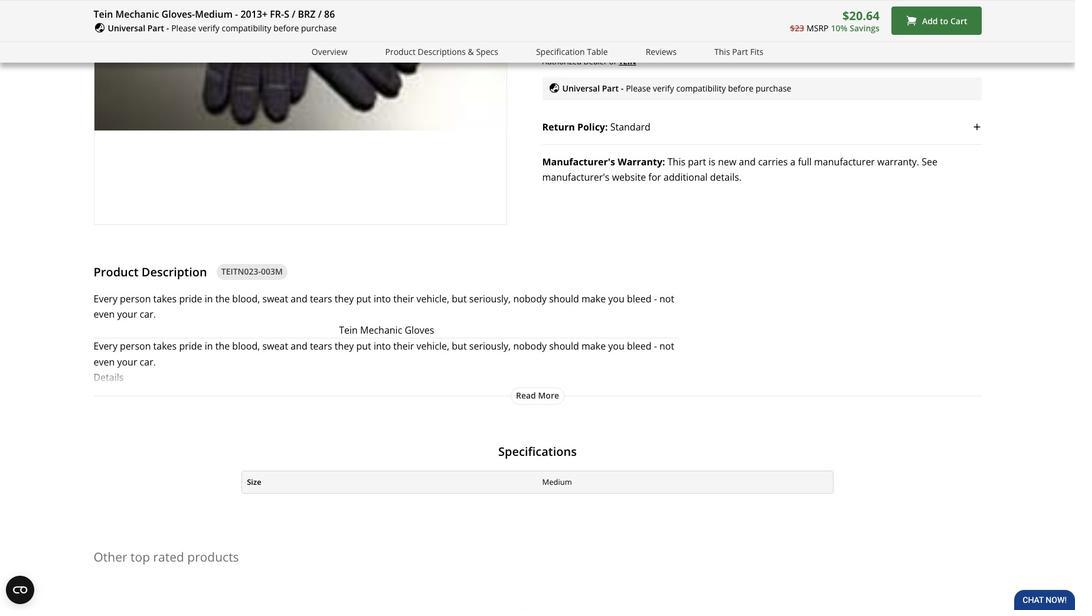 Task type: describe. For each thing, give the bounding box(es) containing it.
gloves-
[[162, 8, 195, 21]]

nobody for every person takes pride in the blood, sweat and tears they put into their vehicle, but seriously, nobody should make you bleed - not even your car. tein mechanic gloves
[[513, 292, 547, 305]]

return policy: standard
[[542, 120, 651, 133]]

rated
[[153, 549, 184, 565]]

specs
[[476, 46, 498, 57]]

tein mechanic gloves-medium - 2013+ fr-s / brz / 86
[[94, 8, 335, 21]]

product description
[[94, 264, 207, 280]]

this part fits link
[[715, 45, 764, 59]]

should for every person takes pride in the blood, sweat and tears they put into their vehicle, but seriously, nobody should make you bleed - not even your car. tein mechanic gloves
[[549, 292, 579, 305]]

manufacturer's
[[542, 155, 615, 168]]

their for details
[[393, 340, 414, 353]]

product for product description
[[94, 264, 139, 280]]

this part fits
[[715, 46, 764, 57]]

excellent
[[809, 23, 844, 34]]

0 vertical spatial to
[[660, 3, 668, 14]]

read
[[516, 390, 536, 401]]

other top rated products
[[94, 549, 239, 565]]

authorized
[[542, 56, 582, 66]]

return
[[542, 120, 575, 133]]

bleed for every person takes pride in the blood, sweat and tears they put into their vehicle, but seriously, nobody should make you bleed - not even your car. details
[[627, 340, 652, 353]]

person for every person takes pride in the blood, sweat and tears they put into their vehicle, but seriously, nobody should make you bleed - not even your car. details
[[120, 340, 151, 353]]

0 horizontal spatial verify
[[198, 22, 220, 34]]

$20.64 $23 msrp 10% savings
[[790, 8, 880, 34]]

price match guarantee up to 110%
[[562, 3, 690, 14]]

make for every person takes pride in the blood, sweat and tears they put into their vehicle, but seriously, nobody should make you bleed - not even your car. tein mechanic gloves
[[582, 292, 606, 305]]

products
[[187, 549, 239, 565]]

add
[[922, 15, 938, 26]]

30 day satisfaction guarantee
[[785, 3, 897, 14]]

not for every person takes pride in the blood, sweat and tears they put into their vehicle, but seriously, nobody should make you bleed - not even your car. details
[[660, 340, 674, 353]]

0 vertical spatial tein
[[94, 8, 113, 21]]

additional
[[664, 171, 708, 184]]

match
[[582, 3, 605, 14]]

other
[[94, 549, 127, 565]]

1 vertical spatial please
[[626, 83, 651, 94]]

this part is new and carries a full manufacturer warranty. see manufacturer's website for additional details.
[[542, 155, 938, 184]]

1 horizontal spatial verify
[[653, 83, 674, 94]]

003m
[[261, 266, 283, 277]]

1 vertical spatial universal
[[562, 83, 600, 94]]

tein
[[619, 56, 636, 67]]

descriptions
[[418, 46, 466, 57]]

full
[[798, 155, 812, 168]]

is
[[709, 155, 716, 168]]

and for every person takes pride in the blood, sweat and tears they put into their vehicle, but seriously, nobody should make you bleed - not even your car. details
[[291, 340, 308, 353]]

authorized dealer of tein
[[542, 56, 636, 67]]

1 horizontal spatial compatibility
[[676, 83, 726, 94]]

every for every person takes pride in the blood, sweat and tears they put into their vehicle, but seriously, nobody should make you bleed - not even your car. details
[[94, 340, 117, 353]]

0 horizontal spatial universal part - please verify compatibility before purchase
[[108, 22, 337, 34]]

vehicle, for tein
[[417, 292, 449, 305]]

30
[[785, 3, 793, 14]]

2013+
[[241, 8, 268, 21]]

specification table link
[[536, 45, 608, 59]]

price
[[562, 3, 581, 14]]

0 vertical spatial universal
[[108, 22, 145, 34]]

overview
[[312, 46, 348, 57]]

the for tein
[[215, 292, 230, 305]]

in for details
[[205, 340, 213, 353]]

size
[[247, 477, 261, 487]]

description
[[142, 264, 207, 280]]

new
[[718, 155, 737, 168]]

not for every person takes pride in the blood, sweat and tears they put into their vehicle, but seriously, nobody should make you bleed - not even your car. tein mechanic gloves
[[660, 292, 674, 305]]

fits
[[750, 46, 764, 57]]

to inside button
[[940, 15, 949, 26]]

policy:
[[577, 120, 608, 133]]

1 horizontal spatial purchase
[[756, 83, 792, 94]]

standard
[[610, 120, 651, 133]]

product descriptions & specs link
[[385, 45, 498, 59]]

$20.64
[[843, 8, 880, 24]]

sweat for tein
[[262, 292, 288, 305]]

details
[[94, 371, 124, 384]]

& for excellent
[[846, 23, 851, 34]]

2 horizontal spatial part
[[732, 46, 748, 57]]

overview link
[[312, 45, 348, 59]]

0 horizontal spatial mechanic
[[115, 8, 159, 21]]

tein inside the every person takes pride in the blood, sweat and tears they put into their vehicle, but seriously, nobody should make you bleed - not even your car. tein mechanic gloves
[[339, 323, 358, 336]]

their for tein
[[393, 292, 414, 305]]

add to cart button
[[892, 7, 982, 35]]

sku: teitn023-003m,,<!--td {border: 1px solid #cccccc;}br {mso-data-placement:same-cell;}-->tein mechanic gloves-medium - 2013+ fr-s / brz / 86, image
[[94, 0, 506, 130]]

every for every person takes pride in the blood, sweat and tears they put into their vehicle, but seriously, nobody should make you bleed - not even your car. tein mechanic gloves
[[94, 292, 117, 305]]

10%
[[831, 23, 848, 34]]

even for every person takes pride in the blood, sweat and tears they put into their vehicle, but seriously, nobody should make you bleed - not even your car. details
[[94, 355, 115, 368]]

1 vertical spatial before
[[728, 83, 754, 94]]

car. for every person takes pride in the blood, sweat and tears they put into their vehicle, but seriously, nobody should make you bleed - not even your car. tein mechanic gloves
[[140, 308, 156, 321]]

0 vertical spatial compatibility
[[222, 22, 271, 34]]

day
[[795, 3, 810, 14]]

manufacturer's warranty:
[[542, 155, 665, 168]]

1 vertical spatial medium
[[542, 477, 572, 487]]

details.
[[710, 171, 742, 184]]

you for every person takes pride in the blood, sweat and tears they put into their vehicle, but seriously, nobody should make you bleed - not even your car. tein mechanic gloves
[[608, 292, 625, 305]]

0 vertical spatial medium
[[195, 8, 233, 21]]

up
[[648, 3, 658, 14]]

see
[[922, 155, 938, 168]]

vehicle, for details
[[417, 340, 449, 353]]

satisfaction
[[812, 3, 854, 14]]

your for every person takes pride in the blood, sweat and tears they put into their vehicle, but seriously, nobody should make you bleed - not even your car. tein mechanic gloves
[[117, 308, 137, 321]]

put for details
[[356, 340, 371, 353]]

reviews link
[[646, 45, 677, 59]]

fr-
[[270, 8, 284, 21]]

black
[[103, 386, 126, 399]]

0 vertical spatial please
[[171, 22, 196, 34]]

read more
[[516, 390, 559, 401]]

2 vertical spatial part
[[602, 83, 619, 94]]



Task type: vqa. For each thing, say whether or not it's contained in the screenshot.
"search input" field
no



Task type: locate. For each thing, give the bounding box(es) containing it.
2 should from the top
[[549, 340, 579, 353]]

car. down product description
[[140, 308, 156, 321]]

0 vertical spatial and
[[739, 155, 756, 168]]

guarantee up trusted
[[856, 3, 897, 14]]

2 pride from the top
[[179, 340, 202, 353]]

person inside the every person takes pride in the blood, sweat and tears they put into their vehicle, but seriously, nobody should make you bleed - not even your car. tein mechanic gloves
[[120, 292, 151, 305]]

0 vertical spatial every
[[94, 292, 117, 305]]

the inside the every person takes pride in the blood, sweat and tears they put into their vehicle, but seriously, nobody should make you bleed - not even your car. details
[[215, 340, 230, 353]]

part down gloves-
[[147, 22, 164, 34]]

even
[[94, 308, 115, 321], [94, 355, 115, 368]]

2 guarantee from the left
[[856, 3, 897, 14]]

1 blood, from the top
[[232, 292, 260, 305]]

your inside the every person takes pride in the blood, sweat and tears they put into their vehicle, but seriously, nobody should make you bleed - not even your car. details
[[117, 355, 137, 368]]

2 they from the top
[[335, 340, 354, 353]]

purchase
[[301, 22, 337, 34], [756, 83, 792, 94]]

0 vertical spatial universal part - please verify compatibility before purchase
[[108, 22, 337, 34]]

0 horizontal spatial this
[[668, 155, 686, 168]]

into for details
[[374, 340, 391, 353]]

trusted
[[853, 23, 883, 34]]

0 horizontal spatial purchase
[[301, 22, 337, 34]]

warranty:
[[618, 155, 665, 168]]

2 put from the top
[[356, 340, 371, 353]]

guarantee
[[607, 3, 646, 14], [856, 3, 897, 14]]

please down tein link
[[626, 83, 651, 94]]

car. up finish
[[140, 355, 156, 368]]

0 vertical spatial verify
[[198, 22, 220, 34]]

1 vertical spatial nobody
[[513, 340, 547, 353]]

this left 'fits'
[[715, 46, 730, 57]]

their
[[393, 292, 414, 305], [393, 340, 414, 353]]

tein link
[[619, 55, 636, 68]]

1 vertical spatial but
[[452, 340, 467, 353]]

pride for every person takes pride in the blood, sweat and tears they put into their vehicle, but seriously, nobody should make you bleed - not even your car. details
[[179, 340, 202, 353]]

bleed
[[627, 292, 652, 305], [627, 340, 652, 353]]

but inside the every person takes pride in the blood, sweat and tears they put into their vehicle, but seriously, nobody should make you bleed - not even your car. details
[[452, 340, 467, 353]]

1 vertical spatial every
[[94, 340, 117, 353]]

1 vertical spatial car.
[[140, 355, 156, 368]]

black finish
[[103, 386, 153, 399]]

before
[[274, 22, 299, 34], [728, 83, 754, 94]]

in inside the every person takes pride in the blood, sweat and tears they put into their vehicle, but seriously, nobody should make you bleed - not even your car. tein mechanic gloves
[[205, 292, 213, 305]]

nobody
[[513, 292, 547, 305], [513, 340, 547, 353]]

the inside the every person takes pride in the blood, sweat and tears they put into their vehicle, but seriously, nobody should make you bleed - not even your car. tein mechanic gloves
[[215, 292, 230, 305]]

savings
[[850, 23, 880, 34]]

1 vertical spatial put
[[356, 340, 371, 353]]

you
[[608, 292, 625, 305], [608, 340, 625, 353]]

top
[[131, 549, 150, 565]]

0 vertical spatial they
[[335, 292, 354, 305]]

every
[[94, 292, 117, 305], [94, 340, 117, 353]]

0 horizontal spatial tein
[[94, 8, 113, 21]]

1 seriously, from the top
[[469, 292, 511, 305]]

mechanic inside the every person takes pride in the blood, sweat and tears they put into their vehicle, but seriously, nobody should make you bleed - not even your car. tein mechanic gloves
[[360, 323, 402, 336]]

into inside the every person takes pride in the blood, sweat and tears they put into their vehicle, but seriously, nobody should make you bleed - not even your car. tein mechanic gloves
[[374, 292, 391, 305]]

1 vertical spatial purchase
[[756, 83, 792, 94]]

this inside this part is new and carries a full manufacturer warranty. see manufacturer's website for additional details.
[[668, 155, 686, 168]]

/ left 86
[[318, 8, 322, 21]]

2 the from the top
[[215, 340, 230, 353]]

msrp
[[807, 23, 829, 34]]

car. for every person takes pride in the blood, sweat and tears they put into their vehicle, but seriously, nobody should make you bleed - not even your car. details
[[140, 355, 156, 368]]

vehicle, inside the every person takes pride in the blood, sweat and tears they put into their vehicle, but seriously, nobody should make you bleed - not even your car. details
[[417, 340, 449, 353]]

nobody for every person takes pride in the blood, sweat and tears they put into their vehicle, but seriously, nobody should make you bleed - not even your car. details
[[513, 340, 547, 353]]

bleed for every person takes pride in the blood, sweat and tears they put into their vehicle, but seriously, nobody should make you bleed - not even your car. tein mechanic gloves
[[627, 292, 652, 305]]

blood, inside the every person takes pride in the blood, sweat and tears they put into their vehicle, but seriously, nobody should make you bleed - not even your car. tein mechanic gloves
[[232, 292, 260, 305]]

should inside the every person takes pride in the blood, sweat and tears they put into their vehicle, but seriously, nobody should make you bleed - not even your car. details
[[549, 340, 579, 353]]

1 vertical spatial person
[[120, 340, 151, 353]]

0 vertical spatial purchase
[[301, 22, 337, 34]]

warranty.
[[878, 155, 919, 168]]

verify
[[198, 22, 220, 34], [653, 83, 674, 94]]

1 tears from the top
[[310, 292, 332, 305]]

1 your from the top
[[117, 308, 137, 321]]

into inside the every person takes pride in the blood, sweat and tears they put into their vehicle, but seriously, nobody should make you bleed - not even your car. details
[[374, 340, 391, 353]]

0 vertical spatial product
[[385, 46, 416, 57]]

your
[[117, 308, 137, 321], [117, 355, 137, 368]]

your up details
[[117, 355, 137, 368]]

sweat inside the every person takes pride in the blood, sweat and tears they put into their vehicle, but seriously, nobody should make you bleed - not even your car. tein mechanic gloves
[[262, 292, 288, 305]]

takes
[[153, 292, 177, 305], [153, 340, 177, 353]]

takes for every person takes pride in the blood, sweat and tears they put into their vehicle, but seriously, nobody should make you bleed - not even your car. tein mechanic gloves
[[153, 292, 177, 305]]

rated excellent & trusted
[[785, 23, 883, 34]]

- inside the every person takes pride in the blood, sweat and tears they put into their vehicle, but seriously, nobody should make you bleed - not even your car. details
[[654, 340, 657, 353]]

gloves
[[405, 323, 434, 336]]

0 horizontal spatial universal
[[108, 22, 145, 34]]

manufacturer
[[814, 155, 875, 168]]

mechanic up the every person takes pride in the blood, sweat and tears they put into their vehicle, but seriously, nobody should make you bleed - not even your car. details
[[360, 323, 402, 336]]

every person takes pride in the blood, sweat and tears they put into their vehicle, but seriously, nobody should make you bleed - not even your car. details
[[94, 340, 674, 384]]

universal part - please verify compatibility before purchase down reviews link
[[562, 83, 792, 94]]

1 horizontal spatial universal part - please verify compatibility before purchase
[[562, 83, 792, 94]]

1 they from the top
[[335, 292, 354, 305]]

0 horizontal spatial medium
[[195, 8, 233, 21]]

blood,
[[232, 292, 260, 305], [232, 340, 260, 353]]

part down "of"
[[602, 83, 619, 94]]

1 vertical spatial sweat
[[262, 340, 288, 353]]

vehicle,
[[417, 292, 449, 305], [417, 340, 449, 353]]

$23
[[790, 23, 804, 34]]

teitn023-003m
[[221, 266, 283, 277]]

please down gloves-
[[171, 22, 196, 34]]

blood, inside the every person takes pride in the blood, sweat and tears they put into their vehicle, but seriously, nobody should make you bleed - not even your car. details
[[232, 340, 260, 353]]

0 vertical spatial part
[[147, 22, 164, 34]]

1 guarantee from the left
[[607, 3, 646, 14]]

put
[[356, 292, 371, 305], [356, 340, 371, 353]]

0 vertical spatial their
[[393, 292, 414, 305]]

should for every person takes pride in the blood, sweat and tears they put into their vehicle, but seriously, nobody should make you bleed - not even your car. details
[[549, 340, 579, 353]]

1 vertical spatial part
[[732, 46, 748, 57]]

0 vertical spatial before
[[274, 22, 299, 34]]

put inside the every person takes pride in the blood, sweat and tears they put into their vehicle, but seriously, nobody should make you bleed - not even your car. details
[[356, 340, 371, 353]]

dealer
[[584, 56, 607, 66]]

1 vertical spatial tears
[[310, 340, 332, 353]]

1 vertical spatial vehicle,
[[417, 340, 449, 353]]

but for every person takes pride in the blood, sweat and tears they put into their vehicle, but seriously, nobody should make you bleed - not even your car. details
[[452, 340, 467, 353]]

1 vehicle, from the top
[[417, 292, 449, 305]]

0 vertical spatial vehicle,
[[417, 292, 449, 305]]

seriously, for every person takes pride in the blood, sweat and tears they put into their vehicle, but seriously, nobody should make you bleed - not even your car. tein mechanic gloves
[[469, 292, 511, 305]]

2 you from the top
[[608, 340, 625, 353]]

to right the add
[[940, 15, 949, 26]]

specifications
[[498, 443, 577, 459]]

2 takes from the top
[[153, 340, 177, 353]]

1 make from the top
[[582, 292, 606, 305]]

1 vertical spatial even
[[94, 355, 115, 368]]

1 vertical spatial and
[[291, 292, 308, 305]]

2 sweat from the top
[[262, 340, 288, 353]]

2 even from the top
[[94, 355, 115, 368]]

1 horizontal spatial medium
[[542, 477, 572, 487]]

0 vertical spatial into
[[374, 292, 391, 305]]

brz
[[298, 8, 316, 21]]

make for every person takes pride in the blood, sweat and tears they put into their vehicle, but seriously, nobody should make you bleed - not even your car. details
[[582, 340, 606, 353]]

tears inside the every person takes pride in the blood, sweat and tears they put into their vehicle, but seriously, nobody should make you bleed - not even your car. details
[[310, 340, 332, 353]]

110%
[[670, 3, 690, 14]]

2 vertical spatial and
[[291, 340, 308, 353]]

1 vertical spatial pride
[[179, 340, 202, 353]]

0 vertical spatial even
[[94, 308, 115, 321]]

- inside the every person takes pride in the blood, sweat and tears they put into their vehicle, but seriously, nobody should make you bleed - not even your car. tein mechanic gloves
[[654, 292, 657, 305]]

2 tears from the top
[[310, 340, 332, 353]]

into for tein
[[374, 292, 391, 305]]

part
[[147, 22, 164, 34], [732, 46, 748, 57], [602, 83, 619, 94]]

of
[[609, 56, 616, 66]]

1 nobody from the top
[[513, 292, 547, 305]]

add to cart
[[922, 15, 968, 26]]

compatibility down '2013+'
[[222, 22, 271, 34]]

the for details
[[215, 340, 230, 353]]

make
[[582, 292, 606, 305], [582, 340, 606, 353]]

0 vertical spatial &
[[846, 23, 851, 34]]

more
[[538, 390, 559, 401]]

1 vertical spatial mechanic
[[360, 323, 402, 336]]

sweat inside the every person takes pride in the blood, sweat and tears they put into their vehicle, but seriously, nobody should make you bleed - not even your car. details
[[262, 340, 288, 353]]

tears for tein
[[310, 292, 332, 305]]

product for product descriptions & specs
[[385, 46, 416, 57]]

for
[[649, 171, 661, 184]]

medium left '2013+'
[[195, 8, 233, 21]]

1 into from the top
[[374, 292, 391, 305]]

part
[[688, 155, 706, 168]]

verify down reviews link
[[653, 83, 674, 94]]

vehicle, up gloves
[[417, 292, 449, 305]]

1 horizontal spatial guarantee
[[856, 3, 897, 14]]

0 vertical spatial this
[[715, 46, 730, 57]]

1 person from the top
[[120, 292, 151, 305]]

and inside the every person takes pride in the blood, sweat and tears they put into their vehicle, but seriously, nobody should make you bleed - not even your car. tein mechanic gloves
[[291, 292, 308, 305]]

compatibility down this part fits link
[[676, 83, 726, 94]]

86
[[324, 8, 335, 21]]

and inside this part is new and carries a full manufacturer warranty. see manufacturer's website for additional details.
[[739, 155, 756, 168]]

1 bleed from the top
[[627, 292, 652, 305]]

person down product description
[[120, 292, 151, 305]]

1 horizontal spatial this
[[715, 46, 730, 57]]

they inside the every person takes pride in the blood, sweat and tears they put into their vehicle, but seriously, nobody should make you bleed - not even your car. tein mechanic gloves
[[335, 292, 354, 305]]

1 put from the top
[[356, 292, 371, 305]]

bleed inside the every person takes pride in the blood, sweat and tears they put into their vehicle, but seriously, nobody should make you bleed - not even your car. details
[[627, 340, 652, 353]]

even for every person takes pride in the blood, sweat and tears they put into their vehicle, but seriously, nobody should make you bleed - not even your car. tein mechanic gloves
[[94, 308, 115, 321]]

0 vertical spatial seriously,
[[469, 292, 511, 305]]

0 vertical spatial but
[[452, 292, 467, 305]]

0 vertical spatial sweat
[[262, 292, 288, 305]]

table
[[587, 46, 608, 57]]

1 not from the top
[[660, 292, 674, 305]]

seriously, inside the every person takes pride in the blood, sweat and tears they put into their vehicle, but seriously, nobody should make you bleed - not even your car. tein mechanic gloves
[[469, 292, 511, 305]]

1 car. from the top
[[140, 308, 156, 321]]

bleed inside the every person takes pride in the blood, sweat and tears they put into their vehicle, but seriously, nobody should make you bleed - not even your car. tein mechanic gloves
[[627, 292, 652, 305]]

0 horizontal spatial compatibility
[[222, 22, 271, 34]]

1 vertical spatial to
[[940, 15, 949, 26]]

their inside the every person takes pride in the blood, sweat and tears they put into their vehicle, but seriously, nobody should make you bleed - not even your car. details
[[393, 340, 414, 353]]

& for descriptions
[[468, 46, 474, 57]]

0 vertical spatial nobody
[[513, 292, 547, 305]]

into
[[374, 292, 391, 305], [374, 340, 391, 353]]

specification table
[[536, 46, 608, 57]]

should inside the every person takes pride in the blood, sweat and tears they put into their vehicle, but seriously, nobody should make you bleed - not even your car. tein mechanic gloves
[[549, 292, 579, 305]]

1 vertical spatial you
[[608, 340, 625, 353]]

0 vertical spatial in
[[205, 292, 213, 305]]

/
[[292, 8, 295, 21], [318, 8, 322, 21]]

2 / from the left
[[318, 8, 322, 21]]

your down product description
[[117, 308, 137, 321]]

2 blood, from the top
[[232, 340, 260, 353]]

specification
[[536, 46, 585, 57]]

please
[[171, 22, 196, 34], [626, 83, 651, 94]]

vehicle, inside the every person takes pride in the blood, sweat and tears they put into their vehicle, but seriously, nobody should make you bleed - not even your car. tein mechanic gloves
[[417, 292, 449, 305]]

2 not from the top
[[660, 340, 674, 353]]

product left descriptions
[[385, 46, 416, 57]]

0 horizontal spatial to
[[660, 3, 668, 14]]

1 vertical spatial in
[[205, 340, 213, 353]]

1 sweat from the top
[[262, 292, 288, 305]]

tears inside the every person takes pride in the blood, sweat and tears they put into their vehicle, but seriously, nobody should make you bleed - not even your car. tein mechanic gloves
[[310, 292, 332, 305]]

0 vertical spatial tears
[[310, 292, 332, 305]]

they
[[335, 292, 354, 305], [335, 340, 354, 353]]

1 horizontal spatial mechanic
[[360, 323, 402, 336]]

product descriptions & specs
[[385, 46, 498, 57]]

seriously,
[[469, 292, 511, 305], [469, 340, 511, 353]]

2 make from the top
[[582, 340, 606, 353]]

part left 'fits'
[[732, 46, 748, 57]]

1 horizontal spatial to
[[940, 15, 949, 26]]

1 vertical spatial make
[[582, 340, 606, 353]]

this for part
[[668, 155, 686, 168]]

carries
[[758, 155, 788, 168]]

takes for every person takes pride in the blood, sweat and tears they put into their vehicle, but seriously, nobody should make you bleed - not even your car. details
[[153, 340, 177, 353]]

reviews
[[646, 46, 677, 57]]

s
[[284, 8, 289, 21]]

person for every person takes pride in the blood, sweat and tears they put into their vehicle, but seriously, nobody should make you bleed - not even your car. tein mechanic gloves
[[120, 292, 151, 305]]

1 vertical spatial the
[[215, 340, 230, 353]]

2 bleed from the top
[[627, 340, 652, 353]]

you inside the every person takes pride in the blood, sweat and tears they put into their vehicle, but seriously, nobody should make you bleed - not even your car. tein mechanic gloves
[[608, 292, 625, 305]]

their inside the every person takes pride in the blood, sweat and tears they put into their vehicle, but seriously, nobody should make you bleed - not even your car. tein mechanic gloves
[[393, 292, 414, 305]]

takes inside the every person takes pride in the blood, sweat and tears they put into their vehicle, but seriously, nobody should make you bleed - not even your car. details
[[153, 340, 177, 353]]

not inside the every person takes pride in the blood, sweat and tears they put into their vehicle, but seriously, nobody should make you bleed - not even your car. details
[[660, 340, 674, 353]]

every inside the every person takes pride in the blood, sweat and tears they put into their vehicle, but seriously, nobody should make you bleed - not even your car. details
[[94, 340, 117, 353]]

pride inside the every person takes pride in the blood, sweat and tears they put into their vehicle, but seriously, nobody should make you bleed - not even your car. details
[[179, 340, 202, 353]]

takes inside the every person takes pride in the blood, sweat and tears they put into their vehicle, but seriously, nobody should make you bleed - not even your car. tein mechanic gloves
[[153, 292, 177, 305]]

purchase down 86
[[301, 22, 337, 34]]

1 / from the left
[[292, 8, 295, 21]]

make inside the every person takes pride in the blood, sweat and tears they put into their vehicle, but seriously, nobody should make you bleed - not even your car. tein mechanic gloves
[[582, 292, 606, 305]]

1 horizontal spatial tein
[[339, 323, 358, 336]]

car.
[[140, 308, 156, 321], [140, 355, 156, 368]]

0 vertical spatial not
[[660, 292, 674, 305]]

guarantee left up
[[607, 3, 646, 14]]

seriously, for every person takes pride in the blood, sweat and tears they put into their vehicle, but seriously, nobody should make you bleed - not even your car. details
[[469, 340, 511, 353]]

they for tein
[[335, 292, 354, 305]]

your for every person takes pride in the blood, sweat and tears they put into their vehicle, but seriously, nobody should make you bleed - not even your car. details
[[117, 355, 137, 368]]

0 vertical spatial pride
[[179, 292, 202, 305]]

website
[[612, 171, 646, 184]]

finish
[[129, 386, 153, 399]]

1 horizontal spatial please
[[626, 83, 651, 94]]

not inside the every person takes pride in the blood, sweat and tears they put into their vehicle, but seriously, nobody should make you bleed - not even your car. tein mechanic gloves
[[660, 292, 674, 305]]

2 their from the top
[[393, 340, 414, 353]]

0 vertical spatial blood,
[[232, 292, 260, 305]]

1 in from the top
[[205, 292, 213, 305]]

person up details
[[120, 340, 151, 353]]

every down product description
[[94, 292, 117, 305]]

0 vertical spatial your
[[117, 308, 137, 321]]

0 horizontal spatial guarantee
[[607, 3, 646, 14]]

you inside the every person takes pride in the blood, sweat and tears they put into their vehicle, but seriously, nobody should make you bleed - not even your car. details
[[608, 340, 625, 353]]

product left description
[[94, 264, 139, 280]]

but for every person takes pride in the blood, sweat and tears they put into their vehicle, but seriously, nobody should make you bleed - not even your car. tein mechanic gloves
[[452, 292, 467, 305]]

in for tein
[[205, 292, 213, 305]]

2 vehicle, from the top
[[417, 340, 449, 353]]

but inside the every person takes pride in the blood, sweat and tears they put into their vehicle, but seriously, nobody should make you bleed - not even your car. tein mechanic gloves
[[452, 292, 467, 305]]

tears
[[310, 292, 332, 305], [310, 340, 332, 353]]

car. inside the every person takes pride in the blood, sweat and tears they put into their vehicle, but seriously, nobody should make you bleed - not even your car. details
[[140, 355, 156, 368]]

1 vertical spatial verify
[[653, 83, 674, 94]]

1 vertical spatial bleed
[[627, 340, 652, 353]]

car. inside the every person takes pride in the blood, sweat and tears they put into their vehicle, but seriously, nobody should make you bleed - not even your car. tein mechanic gloves
[[140, 308, 156, 321]]

put inside the every person takes pride in the blood, sweat and tears they put into their vehicle, but seriously, nobody should make you bleed - not even your car. tein mechanic gloves
[[356, 292, 371, 305]]

blood, for details
[[232, 340, 260, 353]]

& inside product descriptions & specs link
[[468, 46, 474, 57]]

0 vertical spatial mechanic
[[115, 8, 159, 21]]

0 vertical spatial you
[[608, 292, 625, 305]]

1 vertical spatial they
[[335, 340, 354, 353]]

they for details
[[335, 340, 354, 353]]

2 your from the top
[[117, 355, 137, 368]]

a
[[790, 155, 796, 168]]

0 vertical spatial should
[[549, 292, 579, 305]]

1 horizontal spatial &
[[846, 23, 851, 34]]

nobody inside the every person takes pride in the blood, sweat and tears they put into their vehicle, but seriously, nobody should make you bleed - not even your car. details
[[513, 340, 547, 353]]

2 person from the top
[[120, 340, 151, 353]]

1 should from the top
[[549, 292, 579, 305]]

every inside the every person takes pride in the blood, sweat and tears they put into their vehicle, but seriously, nobody should make you bleed - not even your car. tein mechanic gloves
[[94, 292, 117, 305]]

tears for details
[[310, 340, 332, 353]]

mechanic
[[115, 8, 159, 21], [360, 323, 402, 336]]

this for part
[[715, 46, 730, 57]]

manufacturer's
[[542, 171, 610, 184]]

and inside the every person takes pride in the blood, sweat and tears they put into their vehicle, but seriously, nobody should make you bleed - not even your car. details
[[291, 340, 308, 353]]

1 vertical spatial compatibility
[[676, 83, 726, 94]]

they inside the every person takes pride in the blood, sweat and tears they put into their vehicle, but seriously, nobody should make you bleed - not even your car. details
[[335, 340, 354, 353]]

1 vertical spatial product
[[94, 264, 139, 280]]

rated
[[785, 23, 807, 34]]

2 nobody from the top
[[513, 340, 547, 353]]

0 vertical spatial bleed
[[627, 292, 652, 305]]

0 horizontal spatial &
[[468, 46, 474, 57]]

purchase down 'fits'
[[756, 83, 792, 94]]

teitn023-
[[221, 266, 261, 277]]

should
[[549, 292, 579, 305], [549, 340, 579, 353]]

medium down specifications
[[542, 477, 572, 487]]

mechanic left gloves-
[[115, 8, 159, 21]]

person inside the every person takes pride in the blood, sweat and tears they put into their vehicle, but seriously, nobody should make you bleed - not even your car. details
[[120, 340, 151, 353]]

in inside the every person takes pride in the blood, sweat and tears they put into their vehicle, but seriously, nobody should make you bleed - not even your car. details
[[205, 340, 213, 353]]

0 vertical spatial person
[[120, 292, 151, 305]]

to right up
[[660, 3, 668, 14]]

2 into from the top
[[374, 340, 391, 353]]

pride inside the every person takes pride in the blood, sweat and tears they put into their vehicle, but seriously, nobody should make you bleed - not even your car. tein mechanic gloves
[[179, 292, 202, 305]]

1 vertical spatial universal part - please verify compatibility before purchase
[[562, 83, 792, 94]]

1 but from the top
[[452, 292, 467, 305]]

but
[[452, 292, 467, 305], [452, 340, 467, 353]]

1 their from the top
[[393, 292, 414, 305]]

1 the from the top
[[215, 292, 230, 305]]

1 every from the top
[[94, 292, 117, 305]]

0 vertical spatial takes
[[153, 292, 177, 305]]

even inside the every person takes pride in the blood, sweat and tears they put into their vehicle, but seriously, nobody should make you bleed - not even your car. details
[[94, 355, 115, 368]]

0 horizontal spatial product
[[94, 264, 139, 280]]

nobody inside the every person takes pride in the blood, sweat and tears they put into their vehicle, but seriously, nobody should make you bleed - not even your car. tein mechanic gloves
[[513, 292, 547, 305]]

2 car. from the top
[[140, 355, 156, 368]]

1 you from the top
[[608, 292, 625, 305]]

make inside the every person takes pride in the blood, sweat and tears they put into their vehicle, but seriously, nobody should make you bleed - not even your car. details
[[582, 340, 606, 353]]

compatibility
[[222, 22, 271, 34], [676, 83, 726, 94]]

put for tein
[[356, 292, 371, 305]]

1 even from the top
[[94, 308, 115, 321]]

before down this part fits link
[[728, 83, 754, 94]]

2 in from the top
[[205, 340, 213, 353]]

their up gloves
[[393, 292, 414, 305]]

universal part - please verify compatibility before purchase down tein mechanic gloves-medium - 2013+ fr-s / brz / 86
[[108, 22, 337, 34]]

-
[[235, 8, 238, 21], [166, 22, 169, 34], [621, 83, 624, 94], [654, 292, 657, 305], [654, 340, 657, 353]]

1 horizontal spatial product
[[385, 46, 416, 57]]

0 vertical spatial car.
[[140, 308, 156, 321]]

not
[[660, 292, 674, 305], [660, 340, 674, 353]]

/ right s
[[292, 8, 295, 21]]

1 vertical spatial their
[[393, 340, 414, 353]]

their down gloves
[[393, 340, 414, 353]]

2 seriously, from the top
[[469, 340, 511, 353]]

open widget image
[[6, 576, 34, 604]]

1 vertical spatial seriously,
[[469, 340, 511, 353]]

1 vertical spatial &
[[468, 46, 474, 57]]

pride for every person takes pride in the blood, sweat and tears they put into their vehicle, but seriously, nobody should make you bleed - not even your car. tein mechanic gloves
[[179, 292, 202, 305]]

even inside the every person takes pride in the blood, sweat and tears they put into their vehicle, but seriously, nobody should make you bleed - not even your car. tein mechanic gloves
[[94, 308, 115, 321]]

every person takes pride in the blood, sweat and tears they put into their vehicle, but seriously, nobody should make you bleed - not even your car. tein mechanic gloves
[[94, 292, 674, 336]]

cart
[[951, 15, 968, 26]]

2 every from the top
[[94, 340, 117, 353]]

this up additional
[[668, 155, 686, 168]]

before down s
[[274, 22, 299, 34]]

blood, for tein
[[232, 292, 260, 305]]

and for every person takes pride in the blood, sweat and tears they put into their vehicle, but seriously, nobody should make you bleed - not even your car. tein mechanic gloves
[[291, 292, 308, 305]]

verify down tein mechanic gloves-medium - 2013+ fr-s / brz / 86
[[198, 22, 220, 34]]

0 horizontal spatial part
[[147, 22, 164, 34]]

1 horizontal spatial part
[[602, 83, 619, 94]]

1 pride from the top
[[179, 292, 202, 305]]

1 takes from the top
[[153, 292, 177, 305]]

1 vertical spatial blood,
[[232, 340, 260, 353]]

seriously, inside the every person takes pride in the blood, sweat and tears they put into their vehicle, but seriously, nobody should make you bleed - not even your car. details
[[469, 340, 511, 353]]

vehicle, down gloves
[[417, 340, 449, 353]]

1 horizontal spatial universal
[[562, 83, 600, 94]]

1 vertical spatial this
[[668, 155, 686, 168]]

your inside the every person takes pride in the blood, sweat and tears they put into their vehicle, but seriously, nobody should make you bleed - not even your car. tein mechanic gloves
[[117, 308, 137, 321]]

every up details
[[94, 340, 117, 353]]

sweat for details
[[262, 340, 288, 353]]

2 but from the top
[[452, 340, 467, 353]]

you for every person takes pride in the blood, sweat and tears they put into their vehicle, but seriously, nobody should make you bleed - not even your car. details
[[608, 340, 625, 353]]



